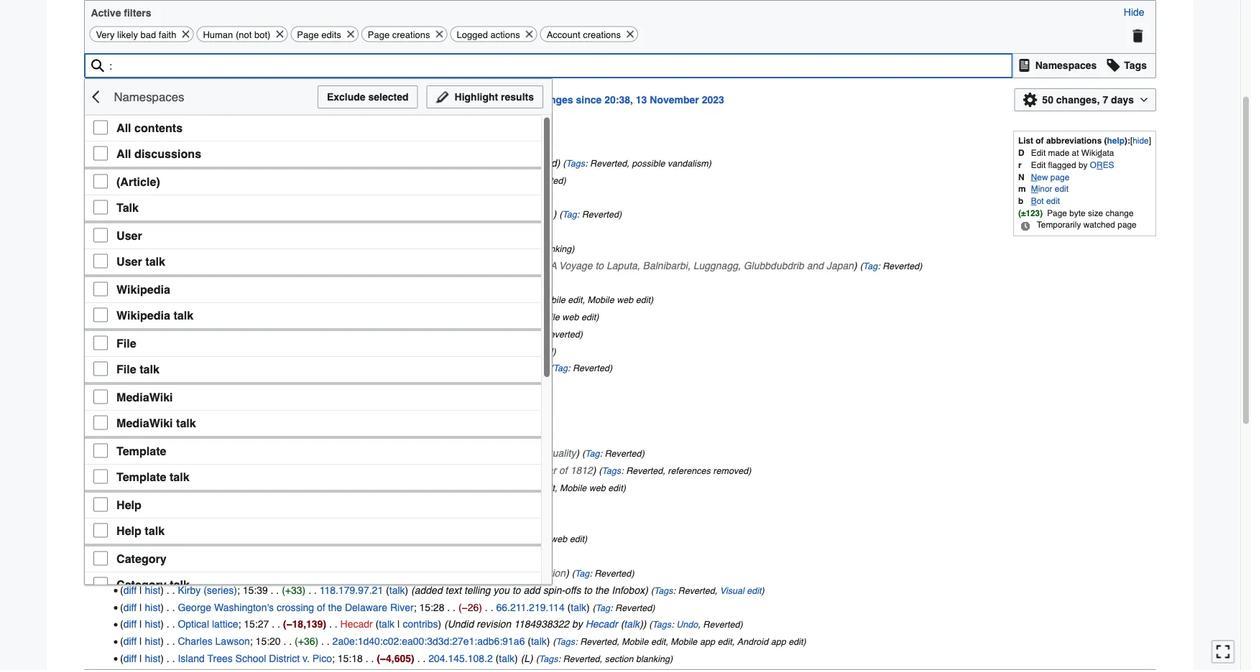 Task type: describe. For each thing, give the bounding box(es) containing it.
tags link down ‎ 205.209.14.58 talk ‎ (tittle) tags : reverted visual edit
[[407, 535, 426, 545]]

: inside ‎ 142.47.234.254 talk ‎ ( →‎after the war of 1812 ) tags : reverted references removed
[[621, 466, 624, 477]]

tags inside ‎ 118.179.97.21 talk ‎ (added text telling you to add spin-offs to the infobox) tags : reverted visual edit
[[654, 586, 673, 596]]

nebraska cornhuskers football link
[[178, 157, 316, 169]]

of right list
[[1036, 136, 1044, 146]]

12.232.160.99 link for −26,329 ‎
[[286, 243, 350, 254]]

tag inside ‎ 71.89.153.226 talk ‎ (tee hee) tag : reverted
[[450, 192, 465, 203]]

baptiste
[[203, 465, 239, 477]]

tag inside →‎income and wealth inequality ) tag : reverted
[[585, 449, 600, 460]]

Filter changes (use menu or search for filter name) text field
[[84, 53, 1014, 79]]

18:04
[[240, 345, 265, 357]]

tag inside ‎ 66.211.219.114 talk ‎ tag : reverted
[[596, 603, 611, 614]]

reverted inside ‎ 105.226.97.178 talk ‎ ( →‎early understanding of inertial motion ) tag : reverted
[[595, 569, 632, 579]]

199.119.28.218 link
[[328, 431, 397, 442]]

results
[[501, 91, 534, 103]]

d
[[1019, 149, 1025, 158]]

2 n from the left
[[1032, 173, 1038, 182]]

: inside ‎ 105.226.97.178 talk ‎ ( →‎early understanding of inertial motion ) tag : reverted
[[590, 569, 592, 579]]

template for template talk
[[116, 471, 166, 484]]

0 vertical spatial visual edit link
[[492, 295, 534, 306]]

tags inside ‎ 204.145.108.2 talk ‎ (l) tags : reverted section blanking
[[539, 654, 558, 665]]

remove 'account creations' image
[[626, 27, 636, 41]]

1 vertical spatial page
[[1118, 220, 1137, 230]]

page for page creations
[[368, 29, 390, 40]]

→‎after the war of 1812 link
[[488, 465, 593, 477]]

diff link for holland tunnel
[[123, 431, 137, 442]]

fishyplayzthis
[[329, 209, 396, 220]]

optical lattice
[[178, 619, 238, 631]]

tags up ‎ 173.46.96.186 talk ‎ ( →‎literary career ) tag : reverted
[[418, 312, 438, 323]]

charles
[[178, 636, 213, 648]]

page for page edits
[[297, 29, 319, 40]]

2023 inside button
[[702, 94, 725, 106]]

1 hecadr link from the left
[[340, 619, 373, 631]]

1 vertical spatial +35
[[329, 328, 346, 340]]

mobile up →‎biography at the left of the page
[[484, 312, 511, 323]]

14 hist link from the top
[[145, 397, 161, 408]]

: inside the ‎ 76.8.240.18 talk ‎ ( →‎name ) tag : reverted
[[429, 381, 431, 391]]

mediawiki for mediawiki
[[116, 391, 173, 404]]

ernst haeckel 18:18
[[178, 311, 271, 323]]

add
[[524, 585, 541, 596]]

all for all contents
[[116, 121, 131, 134]]

1 vertical spatial contribs link
[[403, 619, 438, 631]]

check image for category talk
[[93, 578, 108, 592]]

reverted inside →‎part iii: a voyage to laputa, balnibarbi, luggnagg, glubbdubdrib and japan ) tag : reverted
[[883, 261, 920, 271]]

tag image
[[1107, 55, 1121, 76]]

13 hist from the top
[[145, 363, 161, 374]]

13 diff link from the top
[[123, 363, 137, 374]]

: inside ‎ 173.46.96.186 talk ‎ ( →‎literary career ) tag : reverted
[[511, 346, 514, 357]]

(l)
[[521, 653, 533, 665]]

+36 ‎ for 173.46.96.186
[[283, 345, 306, 357]]

‎ 66.211.219.114 talk ‎ tag : reverted
[[494, 602, 652, 614]]

inertial
[[503, 568, 533, 579]]

reverted inside →‎income and wealth inequality ) tag : reverted
[[605, 449, 642, 460]]

m inside edit flagged by o r es n n ew page m m inor edit b
[[1019, 184, 1026, 194]]

namespaces button
[[1014, 54, 1102, 77]]

7 hist link from the top
[[145, 260, 161, 271]]

reverted inside ‎ 205.209.14.58 talk ‎ (tittle) tags : reverted visual edit
[[448, 518, 484, 528]]

diff link for island trees school district v. pico
[[123, 653, 137, 665]]

−26 ‎
[[462, 602, 485, 614]]

hist for inertia
[[145, 568, 161, 579]]

diff link for nebraska cornhuskers football
[[123, 157, 137, 169]]

reverted inside ‎ 74.174.146.242 talk ‎ tags : reverted mobile edit mobile web edit
[[431, 535, 468, 545]]

0 vertical spatial +33
[[289, 311, 306, 323]]

island trees school district v. pico
[[178, 653, 332, 665]]

web down the voyage
[[563, 312, 579, 323]]

−18,139
[[286, 619, 323, 631]]

−26,329
[[232, 243, 268, 254]]

check image for template
[[93, 444, 108, 458]]

: inside ‎ 205.209.14.58 talk ‎ (tittle) tags : reverted visual edit
[[443, 518, 445, 528]]

20 diff link from the top
[[123, 499, 137, 511]]

diff link for boise airport
[[123, 191, 137, 203]]

hist link for boise airport
[[145, 191, 161, 203]]

wiki
[[1082, 149, 1098, 158]]

tags inside ‎ 205.209.14.58 talk ‎ (tittle) tags : reverted visual edit
[[423, 518, 443, 528]]

17 hist link from the top
[[145, 448, 161, 460]]

+36 for 2a0e:1d40:c02:ea00:3d3d:27e1:adb6:91a6
[[298, 636, 315, 648]]

changes
[[533, 94, 574, 106]]

mobile down the →‎after the war of 1812 link
[[511, 483, 538, 494]]

thomas john barnardo
[[178, 277, 283, 288]]

haeckel
[[204, 311, 241, 323]]

discussions
[[134, 147, 201, 160]]

diff for 'hist' link associated with inertia
[[123, 568, 137, 579]]

filters list box
[[84, 79, 553, 671]]

reverted inside ‎ 216.47.187.54 talk ‎ ( →‎biography ) tag : reverted
[[543, 329, 580, 340]]

tunnel
[[215, 431, 245, 442]]

: inside →‎part iii: a voyage to laputa, balnibarbi, luggnagg, glubbdubdrib and japan ) tag : reverted
[[878, 261, 881, 271]]

diff link for kirby (series)
[[123, 585, 137, 596]]

article image
[[1018, 55, 1032, 76]]

: inside ‎ 146.199.212.10 talk ‎ tags : reverted visual edit mobile edit mobile web edit
[[445, 295, 448, 306]]

2 diff link from the top
[[123, 174, 137, 186]]

: inside ‎ 207.177.69.18 talk ‎ (it was needed) tags : reverted possible vandalism
[[585, 158, 588, 169]]

life peer
[[178, 482, 217, 494]]

clear all filters image
[[1131, 25, 1146, 47]]

talk link for ‎ 2a0e:1d40:c02:ea00:3d3d:27e1:adb6:91a6 talk ‎ tags : reverted mobile edit mobile app edit android app edit
[[531, 636, 547, 648]]

diff link for 8
[[123, 226, 137, 237]]

highlight image
[[435, 86, 450, 108]]

mobile down the ))
[[622, 637, 649, 648]]

+84
[[291, 294, 308, 306]]

reverted inside ‎ 92.25.209.101 talk ‎ tag : reverted
[[481, 278, 517, 288]]

: inside ‎ (undid revision 1184938322 by hecadr ( talk )) tags : undo reverted
[[672, 620, 674, 631]]

check image for template talk
[[93, 470, 108, 484]]

tags link right 1812
[[602, 466, 621, 477]]

tag inside ‎ 216.47.187.54 talk ‎ ( →‎biography ) tag : reverted
[[524, 329, 538, 340]]

remove 'human (not bot)' image
[[275, 27, 285, 41]]

1 n from the left
[[1019, 173, 1025, 182]]

boise airport link
[[178, 191, 235, 203]]

talk link for +15 ‎
[[365, 568, 380, 579]]

1 vertical spatial +35 ‎
[[329, 328, 352, 340]]

mobile down laputa,
[[588, 295, 615, 306]]

reverted inside ‎ 142.47.234.254 talk ‎ ( →‎after the war of 1812 ) tags : reverted references removed
[[626, 466, 663, 477]]

mobile up motion on the left
[[522, 535, 548, 545]]

school
[[236, 653, 266, 665]]

0 vertical spatial contribs link
[[426, 209, 462, 220]]

+10 ‎
[[265, 482, 288, 494]]

motion
[[536, 568, 566, 579]]

remove 'logged actions' image
[[525, 27, 535, 41]]

at
[[1072, 149, 1080, 158]]

possible
[[632, 158, 665, 169]]

by inside edit flagged by o r es n n ew page m m inor edit b
[[1079, 161, 1088, 170]]

wikipedia for wikipedia
[[116, 283, 170, 296]]

+2
[[271, 517, 283, 528]]

talk link up ‎ 12.232.160.99 talk ‎ (aaa) tags : reverted section blanking
[[403, 209, 418, 220]]

145.255.0.83
[[300, 482, 358, 494]]

edit inside edit flagged by o r es n n ew page m m inor edit b
[[1032, 161, 1046, 170]]

+54
[[293, 431, 310, 442]]

settings image
[[1023, 89, 1038, 111]]

diff for 13th 'hist' link from the bottom
[[123, 448, 137, 460]]

ernst
[[178, 311, 201, 323]]

4 diff link from the top
[[123, 209, 137, 220]]

tags link down ‎ 92.25.209.101 talk ‎ tag : reverted
[[426, 295, 445, 306]]

trees
[[207, 653, 233, 665]]

of left inertial
[[492, 568, 501, 579]]

20:15
[[241, 191, 266, 203]]

diff for 'hist' link associated with ottery st mary
[[123, 294, 137, 306]]

thomas john barnardo link
[[178, 277, 283, 288]]

tags link up meth)
[[411, 227, 430, 237]]

tags link up ‎ 74.174.146.242 talk ‎ tags : reverted mobile edit mobile web edit
[[423, 518, 443, 528]]

check image for file talk
[[93, 362, 108, 376]]

all for all discussions
[[116, 147, 131, 160]]

hist for rexy
[[145, 380, 161, 391]]

check image for file
[[93, 336, 108, 350]]

tags link up ‎ 173.46.96.186 talk ‎ ( →‎literary career ) tag : reverted
[[418, 312, 438, 323]]

reverted inside ‎ 204.145.108.2 talk ‎ (l) tags : reverted section blanking
[[563, 654, 600, 665]]

: inside ‎ 74.174.146.242 talk ‎ tags : reverted mobile edit mobile web edit
[[426, 535, 428, 545]]

jean-baptiste assiginack 17:04
[[178, 465, 321, 477]]

ottery
[[178, 294, 205, 306]]

16:46
[[229, 517, 254, 528]]

haber process link
[[178, 551, 243, 562]]

(tee
[[404, 191, 422, 203]]

tag inside ‎ 105.226.97.178 talk ‎ ( →‎early understanding of inertial motion ) tag : reverted
[[575, 569, 590, 579]]

diff for 28th 'hist' link from the bottom
[[123, 174, 137, 186]]

15 diff link from the top
[[123, 397, 137, 408]]

81.101.16.101 link
[[323, 311, 387, 323]]

diff for 'hist' link for island trees school district v. pico
[[123, 653, 137, 665]]

tags link up ‎ 204.145.108.2 talk ‎ (l) tags : reverted section blanking
[[556, 637, 575, 648]]

1 hecadr from the left
[[340, 619, 373, 631]]

7 link
[[178, 243, 183, 254]]

reverted inside ‎ 12.232.160.99 talk ‎ (aaa) tags : reverted section blanking
[[435, 227, 472, 237]]

tag inside →‎part iii: a voyage to laputa, balnibarbi, luggnagg, glubbdubdrib and japan ) tag : reverted
[[863, 261, 878, 271]]

tags inside ‎ 207.177.69.18 talk ‎ (it was needed) tags : reverted possible vandalism
[[566, 158, 585, 169]]

1 app from the left
[[700, 637, 715, 648]]

references
[[668, 466, 711, 477]]

7 inside button
[[1103, 94, 1109, 106]]

reverted inside ‎ 66.211.219.114 talk ‎ tag : reverted
[[616, 603, 652, 614]]

+36 ‎ for 2a0e:1d40:c02:ea00:3d3d:27e1:adb6:91a6
[[298, 636, 321, 648]]

0 vertical spatial +33 ‎
[[289, 311, 312, 323]]

logged
[[457, 29, 488, 40]]

hist link for eukaryote
[[145, 534, 161, 545]]

george washington's crossing of the delaware river
[[178, 602, 414, 614]]

diff for william stuart-houston's 'hist' link
[[123, 328, 137, 340]]

talk link for +33 ‎
[[390, 585, 405, 596]]

: inside ‎ 71.89.153.226 talk ‎ (tee hee) tag : reverted
[[465, 192, 468, 203]]

diff link for 7
[[123, 243, 137, 254]]

hist link for jean-baptiste assiginack
[[145, 465, 161, 477]]

blanking inside ‎ 12.232.160.99 talk ‎ (i hate meth) tags : reverted section blanking
[[538, 244, 572, 254]]

17:04
[[295, 465, 321, 477]]

tags inside button
[[1125, 60, 1148, 71]]

diff for meningitis's 'hist' link
[[123, 517, 137, 528]]

0 vertical spatial +35
[[331, 277, 348, 288]]

talk link for +10 ‎
[[365, 482, 380, 494]]

74.174.146.242 link
[[306, 534, 376, 545]]

pico
[[313, 653, 332, 665]]

tags reverted mobile edit mobile web edit
[[418, 312, 596, 323]]

contribs for bottommost contribs link
[[403, 619, 438, 631]]

: inside ‎ 66.211.219.114 talk ‎ tag : reverted
[[611, 603, 613, 614]]

reverted inside ‎ 173.46.96.186 talk ‎ ( →‎literary career ) tag : reverted
[[516, 346, 553, 357]]

19:41
[[189, 226, 214, 237]]

4 hist from the top
[[145, 209, 161, 220]]

tags link right the ))
[[653, 620, 672, 631]]

: inside ‎ 12.232.160.99 talk ‎ (i hate meth) tags : reverted section blanking
[[460, 244, 463, 254]]

18:05
[[286, 328, 312, 340]]

hist link for inertia
[[145, 568, 161, 579]]

hist link for george washington's crossing of the delaware river
[[145, 602, 161, 614]]

inor
[[1039, 184, 1053, 194]]

talk link for −26,329 ‎
[[356, 243, 372, 254]]

muriel
[[178, 345, 205, 357]]

0 vertical spatial you
[[489, 209, 505, 220]]

creations for page creations
[[392, 29, 430, 40]]

tags inside ‎ 145.255.0.83 talk ‎ (fixed typo) tags : reverted mobile edit mobile web edit
[[445, 483, 464, 494]]

2 hecadr link from the left
[[586, 619, 618, 631]]

−22,024
[[232, 226, 268, 237]]

talk link down tags reverted mobile edit mobile web edit
[[529, 363, 544, 374]]

peer
[[197, 482, 217, 494]]

byte
[[1070, 208, 1086, 218]]

( for →‎name
[[365, 380, 368, 391]]

diff for fourth 'hist' link
[[123, 209, 137, 220]]

filters
[[124, 7, 151, 18]]

: inside ‎ 2a0e:1d40:c02:ea00:3d3d:27e1:adb6:91a6 talk ‎ tags : reverted mobile edit mobile app edit android app edit
[[575, 637, 578, 648]]

reverted inside ‎ 2a0e:1d40:c02:ea00:3d3d:27e1:adb6:91a6 talk ‎ tags : reverted mobile edit mobile app edit android app edit
[[580, 637, 617, 648]]

remove 'page edits' image
[[346, 27, 356, 41]]

18 diff link from the top
[[123, 448, 137, 460]]

mobile down undo
[[671, 637, 698, 648]]

page inside edit flagged by o r es n n ew page m m inor edit b
[[1051, 173, 1070, 182]]

+54 ‎
[[293, 431, 316, 442]]

0 vertical spatial tag : reverted
[[507, 175, 563, 186]]

→‎name
[[368, 380, 405, 391]]

))
[[640, 619, 647, 631]]

wikipedia talk
[[116, 309, 194, 322]]

tags link right meth)
[[441, 244, 460, 254]]

hist link for haber process
[[145, 551, 161, 562]]

→‎literary
[[413, 345, 456, 357]]

river
[[390, 602, 414, 614]]

1 vertical spatial the
[[595, 585, 609, 596]]

0 horizontal spatial to
[[513, 585, 521, 596]]

talk link for −22,024 ‎
[[356, 226, 372, 237]]

contents
[[134, 121, 183, 134]]

20 diff from the top
[[123, 482, 137, 494]]

7 hist from the top
[[145, 260, 161, 271]]

mobile up the →‎early understanding of inertial motion link
[[473, 535, 499, 545]]

jean-baptiste assiginack link
[[178, 465, 290, 477]]

talk link for +56 ‎
[[469, 157, 485, 169]]

tags link right infobox)
[[654, 586, 673, 596]]

20 hist link from the top
[[145, 499, 161, 511]]

hist link for island trees school district v. pico
[[145, 653, 161, 665]]

check image for (article)
[[93, 174, 108, 189]]

diff for 12th 'hist' link
[[123, 363, 137, 374]]

hist link for 8
[[145, 226, 161, 237]]

1 horizontal spatial the
[[522, 465, 536, 477]]

tag inside ‎ 92.25.209.101 talk ‎ tag : reverted
[[461, 278, 476, 288]]

−26,329 ‎
[[232, 243, 274, 254]]

of right war
[[559, 465, 568, 477]]

hist for george washington's crossing of the delaware river
[[145, 602, 161, 614]]

edits
[[322, 29, 341, 40]]

washington's
[[214, 602, 274, 614]]

2 hecadr from the left
[[586, 619, 618, 631]]

105.226.97.178 link
[[288, 568, 358, 579]]

hist link for 7
[[145, 243, 161, 254]]

help for help
[[116, 499, 142, 512]]

diff link for optical lattice
[[123, 619, 137, 631]]

stuart-
[[213, 328, 243, 340]]

diff link for nicholas ridley (martyr)
[[123, 414, 137, 425]]

diff link for inertia
[[123, 568, 137, 579]]

of up −18,139 ‎
[[317, 602, 325, 614]]

blanking for (aaa)
[[508, 227, 542, 237]]

+12
[[271, 534, 288, 545]]

( left the ))
[[621, 619, 624, 631]]

15 hist from the top
[[145, 397, 161, 408]]

diff for 'hist' link for 7
[[123, 243, 137, 254]]

talk link for ‎ 74.174.146.242 talk ‎ tags : reverted mobile edit mobile web edit
[[382, 534, 398, 545]]

diff for 7th 'hist' link from the top of the page
[[123, 260, 137, 271]]

0 horizontal spatial by
[[572, 619, 583, 631]]

hist for jean-baptiste assiginack
[[145, 465, 161, 477]]

mobile down iii:
[[533, 312, 560, 323]]

(undid
[[444, 619, 474, 631]]

section inside ‎ 12.232.160.99 talk ‎ (i hate meth) tags : reverted section blanking
[[507, 244, 536, 254]]

check image for user talk
[[93, 254, 108, 268]]

2 hist link from the top
[[145, 174, 161, 186]]

hist link for nebraska cornhuskers football
[[145, 157, 161, 169]]

tags link right needed)
[[566, 158, 585, 169]]

‎ 205.209.14.58 talk ‎ (tittle) tags : reverted visual edit
[[297, 517, 531, 528]]

was
[[503, 157, 521, 169]]

ata
[[1103, 149, 1115, 158]]

12 hist link from the top
[[145, 363, 161, 374]]

‎ 173.46.96.186 talk ‎ ( →‎literary career ) tag : reverted
[[314, 345, 553, 357]]

exclude selected button
[[318, 85, 418, 108]]

tag inside ‎ 199.119.28.218 talk ‎ tag : reverted
[[428, 432, 442, 442]]

12 hist from the top
[[145, 345, 161, 357]]

hist link for ottery st mary
[[145, 294, 161, 306]]

web inside ‎ 146.199.212.10 talk ‎ tags : reverted visual edit mobile edit mobile web edit
[[617, 295, 634, 306]]

12.232.160.99 for −22,024 ‎
[[286, 226, 350, 237]]

talk link for ‎ 66.211.219.114 talk ‎ tag : reverted
[[571, 602, 587, 614]]



Task type: vqa. For each thing, say whether or not it's contained in the screenshot.
12th diff link from the top of the page
yes



Task type: locate. For each thing, give the bounding box(es) containing it.
22 hist from the top
[[145, 517, 161, 528]]

edit inside ‎ 118.179.97.21 talk ‎ (added text telling you to add spin-offs to the infobox) tags : reverted visual edit
[[747, 586, 762, 596]]

1 help from the top
[[116, 499, 142, 512]]

hist link for thomas john barnardo
[[145, 277, 161, 288]]

hist link for life peer
[[145, 482, 161, 494]]

3 diff link from the top
[[123, 191, 137, 203]]

2 vertical spatial blanking
[[636, 654, 670, 665]]

0 vertical spatial 7
[[1103, 94, 1109, 106]]

n up m
[[1032, 173, 1038, 182]]

0 vertical spatial edit
[[1032, 149, 1046, 158]]

check image for category
[[93, 552, 108, 566]]

0 horizontal spatial 13
[[84, 138, 95, 150]]

district
[[269, 653, 300, 665]]

15 diff from the top
[[123, 397, 137, 408]]

2 check image from the top
[[93, 228, 108, 242]]

1 horizontal spatial 2023
[[702, 94, 725, 106]]

voyage
[[559, 260, 593, 271]]

1 diff from the top
[[123, 157, 137, 169]]

2 file from the top
[[116, 363, 136, 376]]

+35 ‎ up the 146.199.212.10
[[331, 277, 354, 288]]

tags right the ))
[[653, 620, 672, 631]]

tags right (l)
[[539, 654, 558, 665]]

remove 'page creations' image
[[435, 27, 445, 41]]

1 horizontal spatial n
[[1032, 173, 1038, 182]]

tags down ‎ 92.25.209.101 talk ‎ tag : reverted
[[426, 295, 445, 306]]

1 vertical spatial contribs
[[403, 619, 438, 631]]

21 hist link from the top
[[145, 517, 161, 528]]

4 check image from the top
[[93, 390, 108, 404]]

8 diff from the top
[[123, 277, 137, 288]]

20 hist from the top
[[145, 482, 161, 494]]

hist for island trees school district v. pico
[[145, 653, 161, 665]]

0 vertical spatial blanking
[[508, 227, 542, 237]]

tags inside ‎ 12.232.160.99 talk ‎ (i hate meth) tags : reverted section blanking
[[441, 244, 460, 254]]

( for →‎early
[[386, 568, 390, 579]]

wealth
[[502, 448, 531, 460]]

assiginack
[[242, 465, 290, 477]]

7
[[1103, 94, 1109, 106], [178, 243, 183, 254]]

: inside ‎ 92.25.209.101 talk ‎ tag : reverted
[[476, 278, 478, 288]]

4 hist link from the top
[[145, 209, 161, 220]]

18 hist from the top
[[145, 448, 161, 460]]

27 diff link from the top
[[123, 619, 137, 631]]

: inside the ‎ (did you know fact.) tag : reverted
[[577, 210, 580, 220]]

selected
[[368, 91, 409, 103]]

talk link for −2 ‎
[[382, 191, 398, 203]]

diff for 'hist' link related to thomas john barnardo
[[123, 277, 137, 288]]

check image for all discussions
[[93, 146, 108, 161]]

+35 up the 146.199.212.10
[[331, 277, 348, 288]]

hist for haber process
[[145, 551, 161, 562]]

1812
[[571, 465, 593, 477]]

1 horizontal spatial 7
[[1103, 94, 1109, 106]]

17 hist from the top
[[145, 431, 161, 442]]

blanking inside ‎ 12.232.160.99 talk ‎ (aaa) tags : reverted section blanking
[[508, 227, 542, 237]]

barnardo
[[242, 277, 283, 288]]

check image for help
[[93, 498, 108, 512]]

diff link for rexy
[[123, 380, 137, 391]]

page inside b ot edit (±123) page byte size change
[[1048, 208, 1068, 218]]

section for (aaa)
[[477, 227, 505, 237]]

to left add
[[513, 585, 521, 596]]

12 diff link from the top
[[123, 345, 137, 357]]

visual edit link for visual
[[489, 518, 531, 528]]

talk link down infobox)
[[624, 619, 640, 631]]

page up temporarily
[[1048, 208, 1068, 218]]

reverted inside ‎ 118.179.97.21 talk ‎ (added text telling you to add spin-offs to the infobox) tags : reverted visual edit
[[678, 586, 715, 596]]

help for help talk
[[116, 524, 142, 538]]

30 diff from the top
[[123, 653, 137, 665]]

5 check image from the top
[[93, 416, 108, 430]]

user talk
[[116, 255, 165, 268]]

ridley
[[219, 414, 247, 425]]

0 vertical spatial wikipedia
[[116, 283, 170, 296]]

+36 ‎ down 18:05
[[283, 345, 306, 357]]

4 check image from the top
[[93, 254, 108, 268]]

tag inside the ‎ (did you know fact.) tag : reverted
[[563, 210, 577, 220]]

needed)
[[523, 157, 560, 169]]

war
[[539, 465, 557, 477]]

holland tunnel
[[178, 431, 245, 442]]

web down laputa,
[[617, 295, 634, 306]]

tags inside ‎ 2a0e:1d40:c02:ea00:3d3d:27e1:adb6:91a6 talk ‎ tags : reverted mobile edit mobile app edit android app edit
[[556, 637, 575, 648]]

16 diff link from the top
[[123, 414, 137, 425]]

1 horizontal spatial hecadr link
[[586, 619, 618, 631]]

wikipedia left ernst
[[116, 309, 170, 322]]

1 horizontal spatial m
[[1019, 184, 1026, 194]]

tags right meth)
[[441, 244, 460, 254]]

new
[[510, 94, 530, 106]]

3 hist from the top
[[145, 191, 161, 203]]

the
[[522, 465, 536, 477], [595, 585, 609, 596], [328, 602, 342, 614]]

made
[[1049, 149, 1070, 158]]

view new changes since 20:38, 13 november 2023 button
[[462, 89, 730, 112]]

delaware
[[345, 602, 388, 614]]

process
[[208, 551, 243, 562]]

1 vertical spatial 7
[[178, 243, 183, 254]]

tags inside ‎ 146.199.212.10 talk ‎ tags : reverted visual edit mobile edit mobile web edit
[[426, 295, 445, 306]]

: inside ‎ 216.47.187.54 talk ‎ ( →‎biography ) tag : reverted
[[538, 329, 541, 340]]

reverted inside ‎ 207.177.69.18 talk ‎ (it was needed) tags : reverted possible vandalism
[[590, 158, 627, 169]]

1 horizontal spatial page
[[368, 29, 390, 40]]

to left laputa,
[[596, 260, 604, 271]]

blanking down the ))
[[636, 654, 670, 665]]

category for category
[[116, 552, 167, 566]]

1 12.232.160.99 link from the top
[[286, 226, 350, 237]]

1 12.232.160.99 from the top
[[286, 226, 350, 237]]

23 diff link from the top
[[123, 551, 137, 562]]

50
[[1043, 94, 1054, 106]]

hist for life peer
[[145, 482, 161, 494]]

creations left remove 'account creations' 'icon'
[[583, 29, 621, 40]]

life
[[178, 482, 194, 494]]

0 vertical spatial file
[[116, 337, 136, 350]]

diff for 'hist' link related to eukaryote
[[123, 534, 137, 545]]

mediawiki for mediawiki talk
[[116, 417, 173, 430]]

section up →‎part at the left
[[507, 244, 536, 254]]

17 diff from the top
[[123, 431, 137, 442]]

6 hist from the top
[[145, 243, 161, 254]]

visual inside ‎ 146.199.212.10 talk ‎ tags : reverted visual edit mobile edit mobile web edit
[[492, 295, 517, 306]]

live updates
[[112, 94, 174, 106]]

( for →‎biography
[[456, 328, 459, 340]]

diff for george washington's crossing of the delaware river 'hist' link
[[123, 602, 137, 614]]

0 horizontal spatial namespaces
[[114, 90, 184, 104]]

the left war
[[522, 465, 536, 477]]

blanking
[[508, 227, 542, 237], [538, 244, 572, 254], [636, 654, 670, 665]]

+2 ‎
[[271, 517, 289, 528]]

173.46.96.186
[[317, 345, 381, 357]]

13 inside button
[[636, 94, 647, 106]]

27 hist link from the top
[[145, 619, 161, 631]]

reverted inside the ‎ (did you know fact.) tag : reverted
[[582, 210, 619, 220]]

1 vertical spatial and
[[482, 448, 499, 460]]

0 horizontal spatial november
[[98, 138, 147, 150]]

3 check image from the top
[[93, 282, 108, 296]]

1 file from the top
[[116, 337, 136, 350]]

1 vertical spatial you
[[494, 585, 510, 596]]

+33 ‎
[[289, 311, 312, 323], [285, 585, 309, 596]]

2 horizontal spatial page
[[1048, 208, 1068, 218]]

all up (article)
[[116, 147, 131, 160]]

luggnagg,
[[694, 260, 741, 271]]

: inside ‎ 199.119.28.218 talk ‎ tag : reverted
[[442, 432, 445, 442]]

+36 ‎ down −18,139 ‎
[[298, 636, 321, 648]]

12.232.160.99 for −26,329 ‎
[[286, 243, 350, 254]]

mobile down a
[[539, 295, 566, 306]]

fact.)
[[534, 209, 557, 220]]

0 vertical spatial help
[[116, 499, 142, 512]]

reverted inside ‎ 199.119.28.218 talk ‎ tag : reverted
[[447, 432, 484, 442]]

1 vertical spatial +36 ‎
[[298, 636, 321, 648]]

edit right d
[[1032, 149, 1046, 158]]

2 all from the top
[[116, 147, 131, 160]]

7 down 8 at the left top of the page
[[178, 243, 183, 254]]

22 hist link from the top
[[145, 534, 161, 545]]

118.179.97.21 link
[[320, 585, 383, 596]]

: inside →‎income and wealth inequality ) tag : reverted
[[600, 449, 603, 460]]

diff link for ottery st mary
[[123, 294, 137, 306]]

diff for 'hist' link for kirby (series)
[[123, 585, 137, 596]]

0 vertical spatial category
[[116, 552, 167, 566]]

0 vertical spatial user
[[116, 229, 142, 242]]

1 horizontal spatial section
[[507, 244, 536, 254]]

0 vertical spatial 2023
[[702, 94, 725, 106]]

reverted inside the ‎ 76.8.240.18 talk ‎ ( →‎name ) tag : reverted
[[434, 381, 470, 391]]

0 vertical spatial the
[[522, 465, 536, 477]]

2 category from the top
[[116, 578, 167, 592]]

file up file talk at the left of the page
[[116, 337, 136, 350]]

2 horizontal spatial section
[[605, 654, 634, 665]]

tag inside the ‎ 76.8.240.18 talk ‎ ( →‎name ) tag : reverted
[[414, 381, 429, 391]]

(added
[[411, 585, 443, 596]]

check image for mediawiki
[[93, 390, 108, 404]]

hist for ernst haeckel
[[145, 311, 161, 323]]

hist for kirby (series)
[[145, 585, 161, 596]]

15:39
[[243, 585, 268, 596]]

blanking for (l)
[[636, 654, 670, 665]]

7 diff from the top
[[123, 260, 137, 271]]

0 vertical spatial 13
[[636, 94, 647, 106]]

10 diff from the top
[[123, 311, 137, 323]]

diff for rexy 'hist' link
[[123, 380, 137, 391]]

1 horizontal spatial 13
[[636, 94, 647, 106]]

m up 8 at the left top of the page
[[178, 209, 187, 220]]

2 12.232.160.99 link from the top
[[286, 243, 350, 254]]

13 november 2023
[[84, 138, 173, 150]]

+36 up v.
[[298, 636, 315, 648]]

1 horizontal spatial creations
[[583, 29, 621, 40]]

talk link down 92.25.209.101 "link"
[[401, 294, 417, 306]]

2 horizontal spatial the
[[595, 585, 609, 596]]

boise airport
[[178, 191, 235, 203]]

hist for 8
[[145, 226, 161, 237]]

mary
[[220, 294, 243, 306]]

wikipedia for wikipedia talk
[[116, 309, 170, 322]]

1 vertical spatial +33 ‎
[[285, 585, 309, 596]]

1 vertical spatial november
[[98, 138, 147, 150]]

diff for haber process 'hist' link
[[123, 551, 137, 562]]

16 hist link from the top
[[145, 431, 161, 442]]

2 mediawiki from the top
[[116, 417, 173, 430]]

edit up ew
[[1032, 161, 1046, 170]]

talk link for ‎ 199.119.28.218 talk ‎ tag : reverted
[[403, 431, 419, 442]]

2 12.232.160.99 from the top
[[286, 243, 350, 254]]

0 vertical spatial 12.232.160.99 link
[[286, 226, 350, 237]]

diff for 'hist' link associated with 8
[[123, 226, 137, 237]]

basketball
[[223, 174, 270, 186]]

hist for boise airport
[[145, 191, 161, 203]]

november down all contents
[[98, 138, 147, 150]]

+33 up 18:05
[[289, 311, 306, 323]]

hist link for ernst haeckel
[[145, 311, 161, 323]]

1 horizontal spatial app
[[771, 637, 786, 648]]

edit inside b ot edit (±123) page byte size change
[[1047, 196, 1061, 206]]

john
[[217, 277, 239, 288]]

the down 118.179.97.21
[[328, 602, 342, 614]]

1 horizontal spatial hecadr
[[586, 619, 618, 631]]

talk link left (it
[[469, 157, 485, 169]]

by left o on the right top of page
[[1079, 161, 1088, 170]]

charles lawson link
[[178, 636, 250, 648]]

7 check image from the top
[[93, 524, 108, 538]]

diff link for charles lawson
[[123, 636, 137, 648]]

diff link for eukaryote
[[123, 534, 137, 545]]

visual edit link for to
[[720, 586, 762, 596]]

:
[[585, 158, 588, 169], [521, 175, 524, 186], [465, 192, 468, 203], [577, 210, 580, 220], [430, 227, 432, 237], [460, 244, 463, 254], [878, 261, 881, 271], [476, 278, 478, 288], [445, 295, 448, 306], [538, 329, 541, 340], [511, 346, 514, 357], [568, 364, 570, 374], [429, 381, 431, 391], [442, 432, 445, 442], [600, 449, 603, 460], [621, 466, 624, 477], [464, 483, 467, 494], [443, 518, 445, 528], [426, 535, 428, 545], [590, 569, 592, 579], [673, 586, 676, 596], [611, 603, 613, 614], [672, 620, 674, 631], [575, 637, 578, 648], [558, 654, 561, 665]]

: inside ‎ 204.145.108.2 talk ‎ (l) tags : reverted section blanking
[[558, 654, 561, 665]]

namespaces up changes,
[[1036, 60, 1097, 71]]

25 hist link from the top
[[145, 585, 161, 596]]

1 vertical spatial visual
[[489, 518, 514, 528]]

namespaces inside filters list box
[[114, 90, 184, 104]]

reverted inside ‎ 71.89.153.226 talk ‎ (tee hee) tag : reverted
[[470, 192, 507, 203]]

abbreviations
[[1047, 136, 1102, 146]]

11 diff from the top
[[123, 328, 137, 340]]

m
[[1032, 184, 1039, 194]]

file for file
[[116, 337, 136, 350]]

2 vertical spatial visual
[[720, 586, 745, 596]]

mediawiki up mediawiki talk
[[116, 391, 173, 404]]

talk link down ‎ 12.232.160.99 talk ‎ (i hate meth) tags : reverted section blanking
[[436, 277, 452, 288]]

visual up tags reverted mobile edit mobile web edit
[[492, 295, 517, 306]]

9 hist from the top
[[145, 294, 161, 306]]

file talk
[[116, 363, 160, 376]]

71.89.153.226
[[312, 191, 376, 203]]

−1,493
[[338, 465, 369, 477]]

3 check image from the top
[[93, 200, 108, 214]]

207.177.69.18 link
[[399, 157, 463, 169]]

+36 for 173.46.96.186
[[283, 345, 300, 357]]

tags up meth)
[[411, 227, 430, 237]]

reverted inside ‎ 12.232.160.99 talk ‎ (i hate meth) tags : reverted section blanking
[[465, 244, 502, 254]]

all discussions
[[116, 147, 201, 160]]

visual edit link up inertial
[[489, 518, 531, 528]]

0 vertical spatial and
[[807, 260, 824, 271]]

app right android
[[771, 637, 786, 648]]

and left japan
[[807, 260, 824, 271]]

17:34
[[251, 431, 276, 442]]

1 vertical spatial user
[[116, 255, 142, 268]]

( for →‎after
[[484, 465, 488, 477]]

temporarily watched page
[[1037, 220, 1137, 230]]

since
[[576, 94, 602, 106]]

‎ 216.47.187.54 talk ‎ ( →‎biography ) tag : reverted
[[361, 328, 580, 340]]

2 check image from the top
[[93, 146, 108, 161]]

web up motion on the left
[[551, 535, 567, 545]]

return to main filter menu image
[[89, 86, 104, 108]]

hist for charles lawson
[[145, 636, 161, 648]]

4 diff from the top
[[123, 209, 137, 220]]

diff link for haber process
[[123, 551, 137, 562]]

3 hist link from the top
[[145, 191, 161, 203]]

0 vertical spatial all
[[116, 121, 131, 134]]

0 vertical spatial template
[[116, 445, 166, 458]]

0 horizontal spatial section
[[477, 227, 505, 237]]

21 diff from the top
[[123, 499, 137, 511]]

29 diff from the top
[[123, 636, 137, 648]]

reverted inside ‎ (undid revision 1184938322 by hecadr ( talk )) tags : undo reverted
[[703, 620, 740, 631]]

5 hist link from the top
[[145, 226, 161, 237]]

1 hist link from the top
[[145, 157, 161, 169]]

tags down ‎ 205.209.14.58 talk ‎ (tittle) tags : reverted visual edit
[[407, 535, 426, 545]]

1 hist from the top
[[145, 157, 161, 169]]

1 vertical spatial wikipedia
[[116, 309, 170, 322]]

0 horizontal spatial hecadr
[[340, 619, 373, 631]]

namespaces inside button
[[1036, 60, 1097, 71]]

0 vertical spatial contribs
[[426, 209, 462, 220]]

26 hist from the top
[[145, 585, 161, 596]]

8 diff link from the top
[[123, 277, 137, 288]]

m up b
[[1019, 184, 1026, 194]]

1 vertical spatial all
[[116, 147, 131, 160]]

contribs up 2a0e:1d40:c02:ea00:3d3d:27e1:adb6:91a6
[[403, 619, 438, 631]]

of
[[1036, 136, 1044, 146], [559, 465, 568, 477], [492, 568, 501, 579], [317, 602, 325, 614]]

by down ‎ 66.211.219.114 talk ‎ tag : reverted
[[572, 619, 583, 631]]

1 horizontal spatial page
[[1118, 220, 1137, 230]]

talk link for +2 ‎
[[371, 517, 386, 528]]

diff for 'hist' link related to jean-baptiste assiginack
[[123, 465, 137, 477]]

visual inside ‎ 118.179.97.21 talk ‎ (added text telling you to add spin-offs to the infobox) tags : reverted visual edit
[[720, 586, 745, 596]]

diff for 10th 'hist' link from the bottom
[[123, 499, 137, 511]]

‎ 76.8.240.18 talk ‎ ( →‎name ) tag : reverted
[[281, 380, 470, 391]]

hist link for meningitis
[[145, 517, 161, 528]]

24 hist link from the top
[[145, 568, 161, 579]]

diff link for jean-baptiste assiginack
[[123, 465, 137, 477]]

clock image
[[1019, 222, 1033, 231]]

0 horizontal spatial creations
[[392, 29, 430, 40]]

holland tunnel link
[[178, 431, 245, 442]]

talk link left (i
[[356, 243, 372, 254]]

reverted
[[590, 158, 627, 169], [527, 175, 563, 186], [470, 192, 507, 203], [582, 210, 619, 220], [435, 227, 472, 237], [465, 244, 502, 254], [883, 261, 920, 271], [481, 278, 517, 288], [450, 295, 487, 306], [443, 312, 479, 323], [543, 329, 580, 340], [516, 346, 553, 357], [573, 364, 610, 374], [434, 381, 470, 391], [447, 432, 484, 442], [605, 449, 642, 460], [626, 466, 663, 477], [470, 483, 506, 494], [448, 518, 484, 528], [431, 535, 468, 545], [595, 569, 632, 579], [678, 586, 715, 596], [616, 603, 652, 614], [703, 620, 740, 631], [580, 637, 617, 648], [563, 654, 600, 665]]

web inside ‎ 145.255.0.83 talk ‎ (fixed typo) tags : reverted mobile edit mobile web edit
[[589, 483, 606, 494]]

n
[[1019, 173, 1025, 182], [1032, 173, 1038, 182]]

tags link right typo)
[[445, 483, 464, 494]]

diff for charles lawson 'hist' link
[[123, 636, 137, 648]]

28 hist from the top
[[145, 619, 161, 631]]

talk link for +35 ‎
[[434, 328, 450, 340]]

6 diff from the top
[[123, 243, 137, 254]]

hist for thomas john barnardo
[[145, 277, 161, 288]]

ot
[[1037, 196, 1044, 206]]

1 vertical spatial category
[[116, 578, 167, 592]]

tags inside ‎ (undid revision 1184938322 by hecadr ( talk )) tags : undo reverted
[[653, 620, 672, 631]]

0 horizontal spatial page
[[297, 29, 319, 40]]

talk link down the −23 ‎
[[382, 191, 398, 203]]

file for file talk
[[116, 363, 136, 376]]

8 check image from the top
[[93, 470, 108, 484]]

web inside ‎ 74.174.146.242 talk ‎ tags : reverted mobile edit mobile web edit
[[551, 535, 567, 545]]

tags inside ‎ 142.47.234.254 talk ‎ ( →‎after the war of 1812 ) tags : reverted references removed
[[602, 466, 621, 477]]

0 horizontal spatial 7
[[178, 243, 183, 254]]

1 edit from the top
[[1032, 149, 1046, 158]]

157.185.64.194
[[406, 174, 476, 186]]

6 hist link from the top
[[145, 243, 161, 254]]

reverted inside ‎ 145.255.0.83 talk ‎ (fixed typo) tags : reverted mobile edit mobile web edit
[[470, 483, 506, 494]]

visual inside ‎ 205.209.14.58 talk ‎ (tittle) tags : reverted visual edit
[[489, 518, 514, 528]]

23 hist link from the top
[[145, 551, 161, 562]]

21 hist from the top
[[145, 499, 161, 511]]

1 horizontal spatial to
[[584, 585, 592, 596]]

undo
[[677, 620, 698, 631]]

: inside ‎ 145.255.0.83 talk ‎ (fixed typo) tags : reverted mobile edit mobile web edit
[[464, 483, 467, 494]]

1 horizontal spatial by
[[1079, 161, 1088, 170]]

tags up ‎ 74.174.146.242 talk ‎ tags : reverted mobile edit mobile web edit
[[423, 518, 443, 528]]

0 horizontal spatial n
[[1019, 173, 1025, 182]]

1 vertical spatial visual edit link
[[489, 518, 531, 528]]

( down the →‎income and wealth inequality link
[[484, 465, 488, 477]]

+35 ‎ up 173.46.96.186
[[329, 328, 352, 340]]

talk link for +19 ‎
[[343, 380, 358, 391]]

section inside ‎ 204.145.108.2 talk ‎ (l) tags : reverted section blanking
[[605, 654, 634, 665]]

fishyplayzthis link
[[329, 209, 396, 220]]

o
[[1091, 161, 1097, 170]]

section for (l)
[[605, 654, 634, 665]]

0 horizontal spatial the
[[328, 602, 342, 614]]

1 horizontal spatial and
[[807, 260, 824, 271]]

check image for user
[[93, 228, 108, 242]]

talk link down river
[[379, 619, 395, 631]]

( up delaware
[[386, 568, 390, 579]]

to right the offs
[[584, 585, 592, 596]]

visual up android
[[720, 586, 745, 596]]

ottery st mary link
[[178, 294, 243, 306]]

1 horizontal spatial namespaces
[[1036, 60, 1097, 71]]

1 check image from the top
[[93, 120, 108, 135]]

0 horizontal spatial hecadr link
[[340, 619, 373, 631]]

and up →‎after
[[482, 448, 499, 460]]

november right 20:38,
[[650, 94, 699, 106]]

talk link up the "216.47.187.54" link
[[394, 311, 409, 323]]

check image for mediawiki talk
[[93, 416, 108, 430]]

0 vertical spatial m
[[1019, 184, 1026, 194]]

hate
[[387, 243, 407, 254]]

talk link for ‎ 146.199.212.10 talk ‎ tags : reverted visual edit mobile edit mobile web edit
[[401, 294, 417, 306]]

1 horizontal spatial november
[[650, 94, 699, 106]]

0 vertical spatial +36 ‎
[[283, 345, 306, 357]]

24 diff from the top
[[123, 551, 137, 562]]

1 vertical spatial by
[[572, 619, 583, 631]]

blanking up a
[[538, 244, 572, 254]]

mobile down ‎ 142.47.234.254 talk ‎ ( →‎after the war of 1812 ) tags : reverted references removed
[[560, 483, 587, 494]]

diff link for george washington's crossing of the delaware river
[[123, 602, 137, 614]]

very
[[96, 29, 115, 40]]

0 horizontal spatial and
[[482, 448, 499, 460]]

0 horizontal spatial app
[[700, 637, 715, 648]]

1 vertical spatial tag : reverted
[[553, 364, 610, 374]]

edit inside edit flagged by o r es n n ew page m m inor edit b
[[1055, 184, 1069, 194]]

23 diff from the top
[[123, 534, 137, 545]]

blanking inside ‎ 204.145.108.2 talk ‎ (l) tags : reverted section blanking
[[636, 654, 670, 665]]

24 diff link from the top
[[123, 568, 137, 579]]

2 diff from the top
[[123, 174, 137, 186]]

change
[[1106, 208, 1134, 218]]

0 vertical spatial page
[[1051, 173, 1070, 182]]

+35 up 173.46.96.186
[[329, 328, 346, 340]]

2 hist from the top
[[145, 174, 161, 186]]

check image
[[93, 174, 108, 189], [93, 228, 108, 242], [93, 282, 108, 296], [93, 390, 108, 404], [93, 416, 108, 430], [93, 444, 108, 458], [93, 524, 108, 538], [93, 552, 108, 566]]

tags inside ‎ 12.232.160.99 talk ‎ (aaa) tags : reverted section blanking
[[411, 227, 430, 237]]

1 vertical spatial section
[[507, 244, 536, 254]]

1 diff link from the top
[[123, 157, 137, 169]]

28 diff link from the top
[[123, 636, 137, 648]]

contribs link up 2a0e:1d40:c02:ea00:3d3d:27e1:adb6:91a6
[[403, 619, 438, 631]]

tags right infobox)
[[654, 586, 673, 596]]

7 check image from the top
[[93, 362, 108, 376]]

2 app from the left
[[771, 637, 786, 648]]

hist for nebraska cornhuskers football
[[145, 157, 161, 169]]

v.
[[303, 653, 310, 665]]

check image for help talk
[[93, 524, 108, 538]]

13 down return to main filter menu image at the top
[[84, 138, 95, 150]]

section down ‎ (undid revision 1184938322 by hecadr ( talk )) tags : undo reverted at bottom
[[605, 654, 634, 665]]

talk link down the (tittle)
[[382, 534, 398, 545]]

diff
[[123, 157, 137, 169], [123, 174, 137, 186], [123, 191, 137, 203], [123, 209, 137, 220], [123, 226, 137, 237], [123, 243, 137, 254], [123, 260, 137, 271], [123, 277, 137, 288], [123, 294, 137, 306], [123, 311, 137, 323], [123, 328, 137, 340], [123, 345, 137, 357], [123, 363, 137, 374], [123, 380, 137, 391], [123, 397, 137, 408], [123, 414, 137, 425], [123, 431, 137, 442], [123, 448, 137, 460], [123, 465, 137, 477], [123, 482, 137, 494], [123, 499, 137, 511], [123, 517, 137, 528], [123, 534, 137, 545], [123, 551, 137, 562], [123, 568, 137, 579], [123, 585, 137, 596], [123, 602, 137, 614], [123, 619, 137, 631], [123, 636, 137, 648], [123, 653, 137, 665]]

29 hist link from the top
[[145, 653, 161, 665]]

16 diff from the top
[[123, 414, 137, 425]]

0 horizontal spatial page
[[1051, 173, 1070, 182]]

( up ata
[[1105, 136, 1108, 146]]

92.25.209.101
[[366, 277, 430, 288]]

( up career
[[456, 328, 459, 340]]

diff link for william stuart-houston
[[123, 328, 137, 340]]

visual edit link up android
[[720, 586, 762, 596]]

18 diff from the top
[[123, 448, 137, 460]]

8 hist link from the top
[[145, 277, 161, 288]]

tags link right (l)
[[539, 654, 558, 665]]

the left infobox)
[[595, 585, 609, 596]]

edit inside ‎ 205.209.14.58 talk ‎ (tittle) tags : reverted visual edit
[[517, 518, 531, 528]]

edwin
[[190, 209, 217, 220]]

+68
[[294, 209, 311, 220]]

18:19
[[248, 294, 274, 306]]

check image
[[93, 120, 108, 135], [93, 146, 108, 161], [93, 200, 108, 214], [93, 254, 108, 268], [93, 308, 108, 322], [93, 336, 108, 350], [93, 362, 108, 376], [93, 470, 108, 484], [93, 498, 108, 512], [93, 578, 108, 592]]

1 vertical spatial template
[[116, 471, 166, 484]]

7 left days
[[1103, 94, 1109, 106]]

hecadr link down ‎ 66.211.219.114 talk ‎ tag : reverted
[[586, 619, 618, 631]]

section down the (did
[[477, 227, 505, 237]]

11 hist link from the top
[[145, 328, 161, 340]]

26 hist link from the top
[[145, 602, 161, 614]]

146.199.212.10
[[325, 294, 395, 306]]

6 check image from the top
[[93, 336, 108, 350]]

talk link down the offs
[[571, 602, 587, 614]]

(it
[[491, 157, 500, 169]]

diff for nebraska cornhuskers football 'hist' link
[[123, 157, 137, 169]]

27 hist from the top
[[145, 602, 161, 614]]

8 hist from the top
[[145, 277, 161, 288]]

1 vertical spatial 12.232.160.99
[[286, 243, 350, 254]]

nebraska cornhuskers football
[[178, 157, 316, 169]]

(±123)
[[1019, 208, 1043, 218]]

0 horizontal spatial 2023
[[150, 138, 173, 150]]

template talk
[[116, 471, 190, 484]]

tags inside ‎ 74.174.146.242 talk ‎ tags : reverted mobile edit mobile web edit
[[407, 535, 426, 545]]

talk
[[116, 201, 139, 214]]

life peer link
[[178, 482, 217, 494]]

12 diff from the top
[[123, 345, 137, 357]]

hide button
[[1119, 1, 1150, 24]]

1 vertical spatial +33
[[285, 585, 302, 596]]

14 diff link from the top
[[123, 380, 137, 391]]

0 vertical spatial 12.232.160.99
[[286, 226, 350, 237]]

19:59
[[252, 209, 277, 220]]

5 diff link from the top
[[123, 226, 137, 237]]

26 diff from the top
[[123, 585, 137, 596]]

hist for william stuart-houston
[[145, 328, 161, 340]]

diff for 'hist' link associated with ernst haeckel
[[123, 311, 137, 323]]

reverted inside ‎ 146.199.212.10 talk ‎ tags : reverted visual edit mobile edit mobile web edit
[[450, 295, 487, 306]]

n down r
[[1019, 173, 1025, 182]]

section inside ‎ 12.232.160.99 talk ‎ (aaa) tags : reverted section blanking
[[477, 227, 505, 237]]

1 vertical spatial mediawiki
[[116, 417, 173, 430]]

category for category talk
[[116, 578, 167, 592]]

hist link for rexy
[[145, 380, 161, 391]]

15 hist link from the top
[[145, 414, 161, 425]]

12.232.160.99 link for −22,024 ‎
[[286, 226, 350, 237]]

1 vertical spatial blanking
[[538, 244, 572, 254]]

2 vertical spatial visual edit link
[[720, 586, 762, 596]]

hecadr link
[[340, 619, 373, 631], [586, 619, 618, 631]]

2023 down contents
[[150, 138, 173, 150]]

7 diff link from the top
[[123, 260, 137, 271]]

tag inside ‎ 173.46.96.186 talk ‎ ( →‎literary career ) tag : reverted
[[497, 346, 511, 357]]

november inside button
[[650, 94, 699, 106]]

19 diff link from the top
[[123, 465, 137, 477]]

edit
[[1032, 149, 1046, 158], [1032, 161, 1046, 170]]

you right the (did
[[489, 209, 505, 220]]

flagged
[[1049, 161, 1077, 170]]

edit inside "d edit made at wiki d ata r"
[[1032, 149, 1046, 158]]

( for →‎literary
[[409, 345, 413, 357]]

holland
[[178, 431, 212, 442]]

hist link for nicholas ridley (martyr)
[[145, 414, 161, 425]]

page right remove 'page edits' image
[[368, 29, 390, 40]]

know
[[508, 209, 532, 220]]

app left android
[[700, 637, 715, 648]]

: inside ‎ 12.232.160.99 talk ‎ (aaa) tags : reverted section blanking
[[430, 227, 432, 237]]

( down the "216.47.187.54" link
[[409, 345, 413, 357]]

hist for 7
[[145, 243, 161, 254]]

help down template talk
[[116, 524, 142, 538]]

hist link for charles lawson
[[145, 636, 161, 648]]

0 vertical spatial +36
[[283, 345, 300, 357]]

tags right typo)
[[445, 483, 464, 494]]

likely
[[117, 29, 138, 40]]

0 vertical spatial november
[[650, 94, 699, 106]]

1 vertical spatial edit
[[1032, 161, 1046, 170]]

check image for wikipedia talk
[[93, 308, 108, 322]]

1 category from the top
[[116, 552, 167, 566]]

hist for meningitis
[[145, 517, 161, 528]]

remove 'very likely bad faith' image
[[181, 27, 191, 41]]

user for user
[[116, 229, 142, 242]]

talk link down fishyplayzthis link
[[356, 226, 372, 237]]

user for user talk
[[116, 255, 142, 268]]

0 horizontal spatial m
[[178, 209, 187, 220]]

2 creations from the left
[[583, 29, 621, 40]]

hist link for optical lattice
[[145, 619, 161, 631]]

fullscreen image
[[1217, 645, 1231, 660]]

1 vertical spatial file
[[116, 363, 136, 376]]

tag
[[507, 175, 521, 186], [450, 192, 465, 203], [563, 210, 577, 220], [863, 261, 878, 271], [461, 278, 476, 288], [524, 329, 538, 340], [497, 346, 511, 357], [553, 364, 568, 374], [414, 381, 429, 391], [428, 432, 442, 442], [585, 449, 600, 460], [575, 569, 590, 579], [596, 603, 611, 614]]

0 vertical spatial by
[[1079, 161, 1088, 170]]

diff link for ernst haeckel
[[123, 311, 137, 323]]

hist link for holland tunnel
[[145, 431, 161, 442]]

2 horizontal spatial to
[[596, 260, 604, 271]]

−18,139 ‎
[[286, 619, 329, 631]]

118.179.97.21
[[320, 585, 383, 596]]

: inside ‎ 118.179.97.21 talk ‎ (added text telling you to add spin-offs to the infobox) tags : reverted visual edit
[[673, 586, 676, 596]]

william stuart-houston
[[178, 328, 281, 340]]

16:04
[[229, 534, 254, 545]]

0 vertical spatial +35 ‎
[[331, 277, 354, 288]]

2 vertical spatial the
[[328, 602, 342, 614]]

30 hist from the top
[[145, 653, 161, 665]]

0 vertical spatial section
[[477, 227, 505, 237]]



